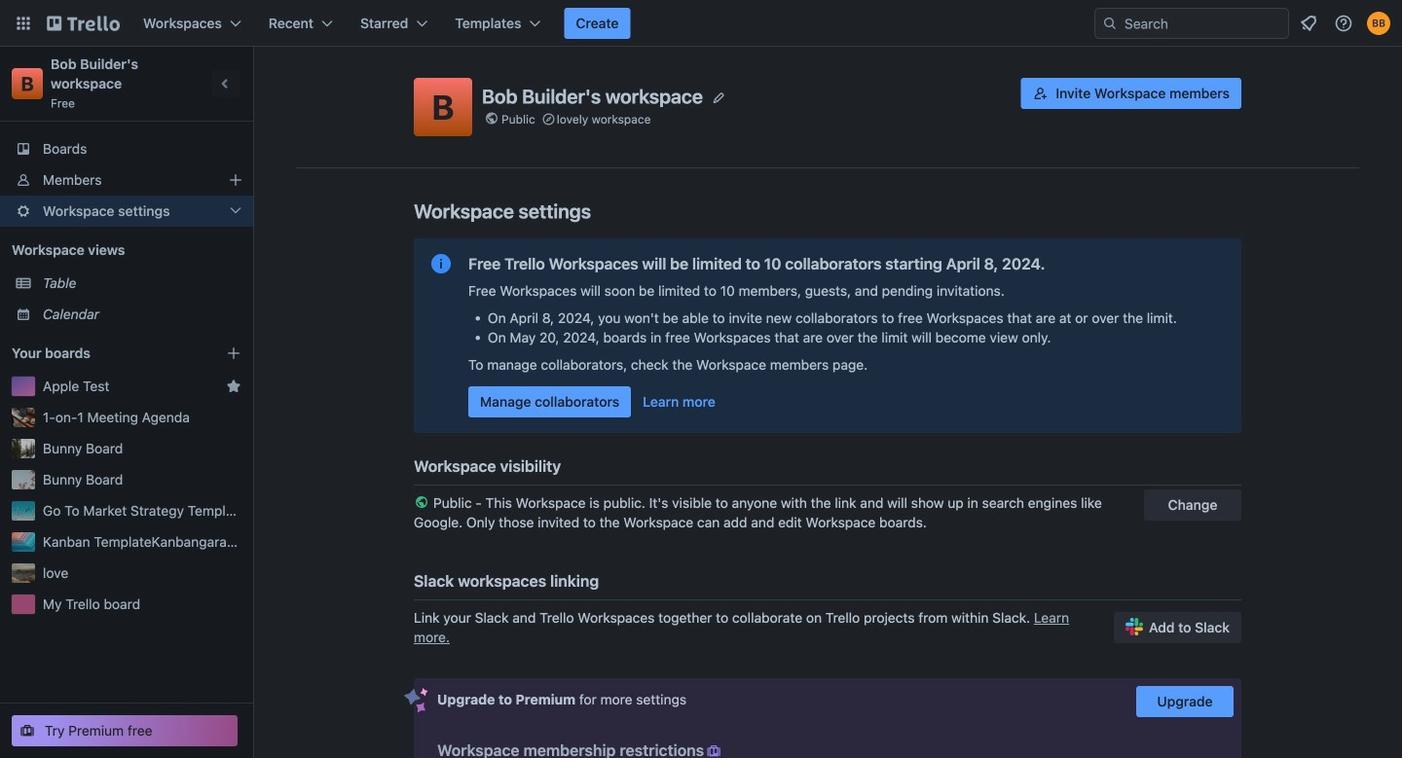Task type: locate. For each thing, give the bounding box(es) containing it.
primary element
[[0, 0, 1402, 47]]

your boards with 8 items element
[[12, 342, 197, 365]]

bob builder (bobbuilder40) image
[[1367, 12, 1391, 35]]

0 notifications image
[[1297, 12, 1320, 35]]

open information menu image
[[1334, 14, 1354, 33]]

Search field
[[1118, 10, 1288, 37]]

workspace navigation collapse icon image
[[212, 70, 240, 97]]



Task type: describe. For each thing, give the bounding box(es) containing it.
starred icon image
[[226, 379, 241, 394]]

sparkle image
[[404, 688, 428, 714]]

search image
[[1102, 16, 1118, 31]]

back to home image
[[47, 8, 120, 39]]

sm image
[[704, 742, 724, 759]]

add board image
[[226, 346, 241, 361]]



Task type: vqa. For each thing, say whether or not it's contained in the screenshot.
the leftmost Click to unstar this board. It will be removed from your starred list. icon
no



